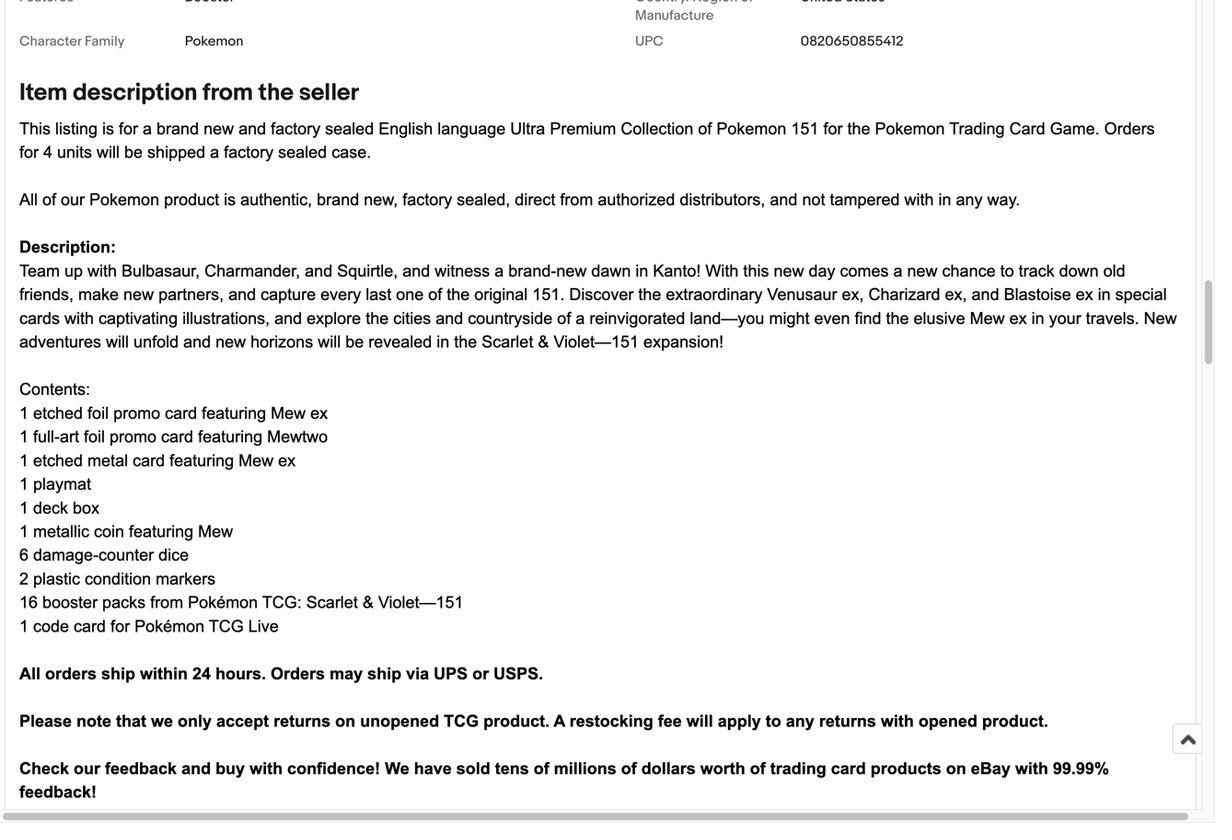 Task type: locate. For each thing, give the bounding box(es) containing it.
from
[[203, 79, 253, 107]]

character family
[[19, 33, 125, 50]]

country/region
[[635, 0, 738, 5]]

upc
[[635, 33, 664, 50]]

seller
[[299, 79, 359, 107]]

family
[[85, 33, 125, 50]]

country/region of manufacture
[[635, 0, 753, 24]]



Task type: vqa. For each thing, say whether or not it's contained in the screenshot.
upc
yes



Task type: describe. For each thing, give the bounding box(es) containing it.
0820650855412
[[801, 33, 904, 50]]

the
[[258, 79, 294, 107]]

description
[[73, 79, 197, 107]]

item description from the seller
[[19, 79, 359, 107]]

pokemon
[[185, 33, 244, 50]]

character
[[19, 33, 82, 50]]

manufacture
[[635, 7, 714, 24]]

item
[[19, 79, 68, 107]]

of
[[741, 0, 753, 5]]



